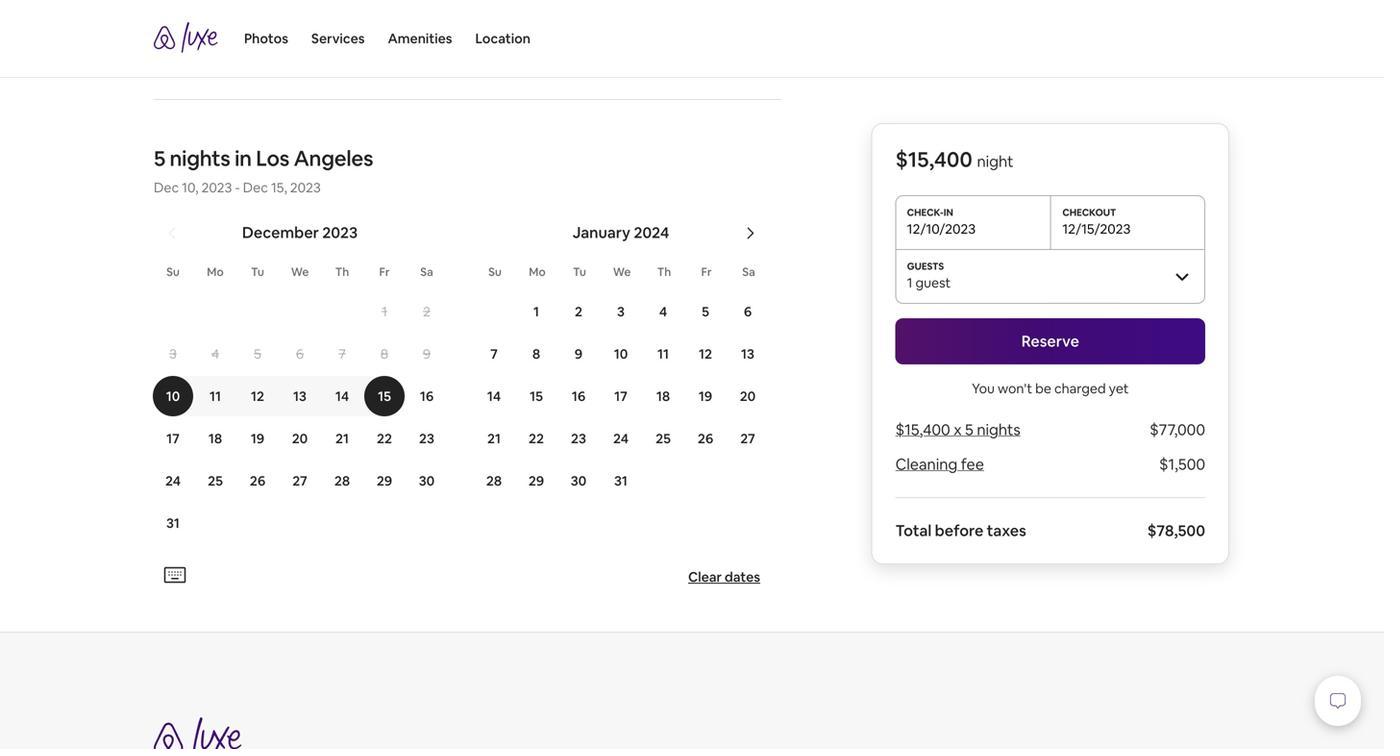 Task type: locate. For each thing, give the bounding box(es) containing it.
tu down january
[[573, 264, 586, 279]]

2 30 from the left
[[571, 472, 587, 489]]

0 vertical spatial 17
[[615, 387, 628, 405]]

5 button
[[685, 291, 727, 332], [237, 334, 279, 374]]

0 horizontal spatial 21
[[336, 430, 349, 447]]

28 button
[[321, 460, 363, 501], [473, 460, 515, 501]]

clear dates
[[688, 568, 761, 585]]

tu down december in the left top of the page
[[251, 264, 264, 279]]

1 vertical spatial 6 button
[[279, 334, 321, 374]]

2 14 from the left
[[487, 387, 501, 405]]

1 vertical spatial 31 button
[[152, 503, 194, 543]]

1 vertical spatial 18
[[209, 430, 222, 447]]

0 vertical spatial 27 button
[[727, 418, 769, 459]]

$15,400 night
[[896, 146, 1014, 173]]

you won't be charged yet
[[972, 380, 1129, 397]]

3 for rightmost the 3 button
[[617, 303, 625, 320]]

$15,400
[[896, 146, 973, 173], [896, 420, 951, 439]]

29
[[377, 472, 392, 489], [529, 472, 544, 489]]

1 horizontal spatial 24 button
[[600, 418, 642, 459]]

12
[[699, 345, 712, 362], [251, 387, 264, 405]]

14
[[335, 387, 349, 405], [487, 387, 501, 405]]

1 2 button from the left
[[406, 291, 448, 332]]

0 horizontal spatial 22
[[377, 430, 392, 447]]

1 22 from the left
[[377, 430, 392, 447]]

0 horizontal spatial 6
[[296, 345, 304, 362]]

0 vertical spatial 3
[[617, 303, 625, 320]]

2 for december 2023
[[423, 303, 431, 320]]

1 15 button from the left
[[363, 376, 406, 416]]

1 horizontal spatial 2 button
[[558, 291, 600, 332]]

0 vertical spatial 19
[[699, 387, 713, 405]]

27
[[741, 430, 756, 447], [293, 472, 307, 489]]

5 inside "5 nights in los angeles dec 10, 2023 - dec 15, 2023"
[[154, 145, 165, 172]]

1 guest
[[907, 274, 951, 291]]

1 23 button from the left
[[406, 418, 448, 459]]

nights right x at the bottom of the page
[[977, 420, 1021, 439]]

24 button
[[600, 418, 642, 459], [152, 460, 194, 501]]

dec
[[154, 179, 179, 196], [243, 179, 268, 196]]

0 horizontal spatial 24
[[165, 472, 181, 489]]

13
[[741, 345, 755, 362], [293, 387, 307, 405]]

0 horizontal spatial 10 button
[[152, 376, 194, 416]]

1 tu from the left
[[251, 264, 264, 279]]

2 horizontal spatial 2023
[[322, 222, 358, 242]]

0 horizontal spatial 20 button
[[279, 418, 321, 459]]

1 horizontal spatial we
[[613, 264, 631, 279]]

0 vertical spatial 6 button
[[727, 291, 769, 332]]

th
[[335, 264, 349, 279], [657, 264, 671, 279]]

1 horizontal spatial 19
[[699, 387, 713, 405]]

1 horizontal spatial 27 button
[[727, 418, 769, 459]]

1 14 button from the left
[[321, 376, 363, 416]]

21 button
[[321, 418, 363, 459], [473, 418, 515, 459]]

2 15 from the left
[[530, 387, 543, 405]]

2 1 button from the left
[[515, 291, 558, 332]]

0 horizontal spatial th
[[335, 264, 349, 279]]

1 vertical spatial 26
[[250, 472, 266, 489]]

8 button
[[363, 334, 406, 374], [515, 334, 558, 374]]

0 horizontal spatial 18
[[209, 430, 222, 447]]

mo
[[207, 264, 224, 279], [529, 264, 546, 279]]

1 horizontal spatial 14 button
[[473, 376, 515, 416]]

18 button
[[642, 376, 685, 416], [194, 418, 237, 459]]

23
[[419, 430, 435, 447], [571, 430, 587, 447]]

th down 2024
[[657, 264, 671, 279]]

location
[[475, 30, 531, 47]]

25 for the leftmost 25 button
[[208, 472, 223, 489]]

fr
[[379, 264, 390, 279], [701, 264, 712, 279]]

th down december 2023
[[335, 264, 349, 279]]

24
[[613, 430, 629, 447], [165, 472, 181, 489]]

1 15 from the left
[[378, 387, 391, 405]]

1 mo from the left
[[207, 264, 224, 279]]

2 15 button from the left
[[515, 376, 558, 416]]

27 button
[[727, 418, 769, 459], [279, 460, 321, 501]]

-
[[235, 179, 240, 196]]

1 9 from the left
[[423, 345, 431, 362]]

17
[[615, 387, 628, 405], [166, 430, 180, 447]]

0 vertical spatial airbnb luxe image
[[154, 22, 221, 53]]

22
[[377, 430, 392, 447], [529, 430, 544, 447]]

services button
[[311, 0, 365, 77]]

0 vertical spatial 18
[[657, 387, 670, 405]]

0 horizontal spatial 4 button
[[194, 334, 237, 374]]

31
[[614, 472, 628, 489], [166, 514, 180, 532]]

1 16 button from the left
[[406, 376, 448, 416]]

2 su from the left
[[489, 264, 502, 279]]

0 vertical spatial 10
[[614, 345, 628, 362]]

0 horizontal spatial 3 button
[[152, 334, 194, 374]]

1 horizontal spatial 25
[[656, 430, 671, 447]]

message
[[177, 20, 241, 39]]

20 button
[[727, 376, 769, 416], [279, 418, 321, 459]]

1 vertical spatial 10
[[166, 387, 180, 405]]

1 vertical spatial 6
[[296, 345, 304, 362]]

2023 left -
[[201, 179, 232, 196]]

1 dec from the left
[[154, 179, 179, 196]]

1 horizontal spatial 23 button
[[558, 418, 600, 459]]

25 for 25 button to the right
[[656, 430, 671, 447]]

1 vertical spatial 10 button
[[152, 376, 194, 416]]

0 horizontal spatial sa
[[420, 264, 433, 279]]

26 for the topmost 26 button
[[698, 430, 714, 447]]

services
[[311, 30, 365, 47]]

1 horizontal spatial 15 button
[[515, 376, 558, 416]]

2 $15,400 from the top
[[896, 420, 951, 439]]

$15,400 left the night
[[896, 146, 973, 173]]

2 22 from the left
[[529, 430, 544, 447]]

16
[[420, 387, 434, 405], [572, 387, 586, 405]]

1 28 button from the left
[[321, 460, 363, 501]]

31 for the leftmost 31 button
[[166, 514, 180, 532]]

15 for 2nd 15 button
[[530, 387, 543, 405]]

9
[[423, 345, 431, 362], [575, 345, 583, 362]]

2 28 button from the left
[[473, 460, 515, 501]]

19 button
[[685, 376, 727, 416], [237, 418, 279, 459]]

11 button
[[642, 334, 685, 374], [194, 376, 237, 416]]

1 8 from the left
[[381, 345, 389, 362]]

26
[[698, 430, 714, 447], [250, 472, 266, 489]]

2 29 button from the left
[[515, 460, 558, 501]]

reserve button
[[896, 318, 1206, 364]]

8
[[381, 345, 389, 362], [533, 345, 541, 362]]

26 for bottommost 26 button
[[250, 472, 266, 489]]

2023 inside the calendar application
[[322, 222, 358, 242]]

0 horizontal spatial 17
[[166, 430, 180, 447]]

28
[[334, 472, 350, 489], [486, 472, 502, 489]]

0 vertical spatial 24
[[613, 430, 629, 447]]

2 sa from the left
[[743, 264, 756, 279]]

0 horizontal spatial 26 button
[[237, 460, 279, 501]]

1 vertical spatial 12
[[251, 387, 264, 405]]

4 for left 4 button
[[211, 345, 219, 362]]

2023 right december in the left top of the page
[[322, 222, 358, 242]]

nights up 10,
[[170, 145, 230, 172]]

1 21 from the left
[[336, 430, 349, 447]]

$15,400 for $15,400 x 5 nights
[[896, 420, 951, 439]]

nights
[[170, 145, 230, 172], [977, 420, 1021, 439]]

16 button
[[406, 376, 448, 416], [558, 376, 600, 416]]

0 horizontal spatial 13 button
[[279, 376, 321, 416]]

0 horizontal spatial 19 button
[[237, 418, 279, 459]]

1 horizontal spatial 6 button
[[727, 291, 769, 332]]

tu
[[251, 264, 264, 279], [573, 264, 586, 279]]

22 button
[[363, 418, 406, 459], [515, 418, 558, 459]]

angeles
[[294, 145, 373, 172]]

fee
[[961, 454, 985, 474]]

1 horizontal spatial 10
[[614, 345, 628, 362]]

12 button
[[685, 334, 727, 374], [237, 376, 279, 416]]

1 29 from the left
[[377, 472, 392, 489]]

0 horizontal spatial 22 button
[[363, 418, 406, 459]]

1 horizontal spatial 29 button
[[515, 460, 558, 501]]

1 1 button from the left
[[363, 291, 406, 332]]

location button
[[475, 0, 531, 77]]

30 for second 30 'button' from the right
[[419, 472, 435, 489]]

0 horizontal spatial 20
[[292, 430, 308, 447]]

0 horizontal spatial 13
[[293, 387, 307, 405]]

1 horizontal spatial 3 button
[[600, 291, 642, 332]]

1 horizontal spatial 31
[[614, 472, 628, 489]]

$15,400 left x at the bottom of the page
[[896, 420, 951, 439]]

1 2 from the left
[[423, 303, 431, 320]]

dec right -
[[243, 179, 268, 196]]

0 horizontal spatial 16
[[420, 387, 434, 405]]

1 vertical spatial 24
[[165, 472, 181, 489]]

1 horizontal spatial 28 button
[[473, 460, 515, 501]]

1 vertical spatial 4 button
[[194, 334, 237, 374]]

1 horizontal spatial 17
[[615, 387, 628, 405]]

0 vertical spatial 11
[[658, 345, 669, 362]]

0 horizontal spatial 8 button
[[363, 334, 406, 374]]

1 vertical spatial 20 button
[[279, 418, 321, 459]]

10
[[614, 345, 628, 362], [166, 387, 180, 405]]

0 vertical spatial 20 button
[[727, 376, 769, 416]]

airbnb luxe image
[[154, 22, 221, 53], [154, 717, 246, 749]]

1 horizontal spatial nights
[[977, 420, 1021, 439]]

2023 right 15,
[[290, 179, 321, 196]]

1 28 from the left
[[334, 472, 350, 489]]

11
[[658, 345, 669, 362], [210, 387, 221, 405]]

0 horizontal spatial 29
[[377, 472, 392, 489]]

7 button
[[321, 334, 363, 374], [473, 334, 515, 374]]

1 30 from the left
[[419, 472, 435, 489]]

0 horizontal spatial 2023
[[201, 179, 232, 196]]

message a trip designer button
[[154, 7, 372, 53]]

won't
[[998, 380, 1033, 397]]

1 horizontal spatial su
[[489, 264, 502, 279]]

29 button
[[363, 460, 406, 501], [515, 460, 558, 501]]

25
[[656, 430, 671, 447], [208, 472, 223, 489]]

$15,400 for $15,400 night
[[896, 146, 973, 173]]

0 horizontal spatial 30
[[419, 472, 435, 489]]

3 for bottom the 3 button
[[169, 345, 177, 362]]

14 button
[[321, 376, 363, 416], [473, 376, 515, 416]]

5
[[154, 145, 165, 172], [702, 303, 710, 320], [254, 345, 261, 362], [965, 420, 974, 439]]

dec left 10,
[[154, 179, 179, 196]]

26 button
[[685, 418, 727, 459], [237, 460, 279, 501]]

2 21 button from the left
[[473, 418, 515, 459]]

1 horizontal spatial 22 button
[[515, 418, 558, 459]]

4
[[659, 303, 667, 320], [211, 345, 219, 362]]

17 for bottommost 17 button
[[166, 430, 180, 447]]

19
[[699, 387, 713, 405], [251, 430, 265, 447]]

1 inside dropdown button
[[907, 274, 913, 291]]

0 vertical spatial 13
[[741, 345, 755, 362]]

18 for 18 'button' to the left
[[209, 430, 222, 447]]

2 button
[[406, 291, 448, 332], [558, 291, 600, 332]]

2 29 from the left
[[529, 472, 544, 489]]

2 for january 2024
[[575, 303, 583, 320]]

10 button
[[600, 334, 642, 374], [152, 376, 194, 416]]

1 button
[[363, 291, 406, 332], [515, 291, 558, 332]]

2 button for january 2024
[[558, 291, 600, 332]]

6
[[744, 303, 752, 320], [296, 345, 304, 362]]

1 horizontal spatial 15
[[530, 387, 543, 405]]

0 vertical spatial 26
[[698, 430, 714, 447]]

28 for 2nd the 28 button
[[486, 472, 502, 489]]

9 button
[[406, 334, 448, 374], [558, 334, 600, 374]]

0 horizontal spatial 30 button
[[406, 460, 448, 501]]

2 8 from the left
[[533, 345, 541, 362]]

2 2 button from the left
[[558, 291, 600, 332]]

1 horizontal spatial 7
[[491, 345, 498, 362]]

1 7 button from the left
[[321, 334, 363, 374]]

0 horizontal spatial 2 button
[[406, 291, 448, 332]]

31 button
[[600, 460, 642, 501], [152, 503, 194, 543]]

1 horizontal spatial 9 button
[[558, 334, 600, 374]]

0 vertical spatial 18 button
[[642, 376, 685, 416]]

$15,400 x 5 nights button
[[896, 420, 1021, 439]]

12 for bottommost 12 button
[[251, 387, 264, 405]]

0 horizontal spatial dec
[[154, 179, 179, 196]]

we down january 2024
[[613, 264, 631, 279]]

0 horizontal spatial nights
[[170, 145, 230, 172]]

2 2 from the left
[[575, 303, 583, 320]]

3
[[617, 303, 625, 320], [169, 345, 177, 362]]

0 horizontal spatial 15
[[378, 387, 391, 405]]

15,
[[271, 179, 287, 196]]

1 vertical spatial 24 button
[[152, 460, 194, 501]]

1 vertical spatial 25
[[208, 472, 223, 489]]

1 vertical spatial 3 button
[[152, 334, 194, 374]]

1 14 from the left
[[335, 387, 349, 405]]

1 $15,400 from the top
[[896, 146, 973, 173]]

1 horizontal spatial 31 button
[[600, 460, 642, 501]]

sa
[[420, 264, 433, 279], [743, 264, 756, 279]]

1 horizontal spatial 13 button
[[727, 334, 769, 374]]

0 horizontal spatial 8
[[381, 345, 389, 362]]

1 vertical spatial 4
[[211, 345, 219, 362]]

15 button
[[363, 376, 406, 416], [515, 376, 558, 416]]

2 28 from the left
[[486, 472, 502, 489]]

2 9 button from the left
[[558, 334, 600, 374]]

28 for 2nd the 28 button from right
[[334, 472, 350, 489]]

1 horizontal spatial 30
[[571, 472, 587, 489]]

30
[[419, 472, 435, 489], [571, 472, 587, 489]]

18 for the top 18 'button'
[[657, 387, 670, 405]]

0 horizontal spatial 15 button
[[363, 376, 406, 416]]

18
[[657, 387, 670, 405], [209, 430, 222, 447]]

0 horizontal spatial 9 button
[[406, 334, 448, 374]]

1 16 from the left
[[420, 387, 434, 405]]

0 vertical spatial 4 button
[[642, 291, 685, 332]]

we down december 2023
[[291, 264, 309, 279]]

30 button
[[406, 460, 448, 501], [558, 460, 600, 501]]

2 23 from the left
[[571, 430, 587, 447]]

2 tu from the left
[[573, 264, 586, 279]]

2 mo from the left
[[529, 264, 546, 279]]

1 horizontal spatial tu
[[573, 264, 586, 279]]

0 horizontal spatial 4
[[211, 345, 219, 362]]

cleaning
[[896, 454, 958, 474]]



Task type: describe. For each thing, give the bounding box(es) containing it.
1 button for january 2024
[[515, 291, 558, 332]]

1 horizontal spatial 4 button
[[642, 291, 685, 332]]

0 horizontal spatial 25 button
[[194, 460, 237, 501]]

total before taxes
[[896, 521, 1027, 540]]

1 vertical spatial 13 button
[[279, 376, 321, 416]]

0 vertical spatial 27
[[741, 430, 756, 447]]

yet
[[1109, 380, 1129, 397]]

0 vertical spatial 10 button
[[600, 334, 642, 374]]

2 th from the left
[[657, 264, 671, 279]]

6 for topmost 6 button
[[744, 303, 752, 320]]

1 horizontal spatial 25 button
[[642, 418, 685, 459]]

2 7 button from the left
[[473, 334, 515, 374]]

0 horizontal spatial 27
[[293, 472, 307, 489]]

17 for 17 button to the top
[[615, 387, 628, 405]]

1 vertical spatial nights
[[977, 420, 1021, 439]]

cleaning fee
[[896, 454, 985, 474]]

0 horizontal spatial 18 button
[[194, 418, 237, 459]]

1 29 button from the left
[[363, 460, 406, 501]]

12 for the rightmost 12 button
[[699, 345, 712, 362]]

1 23 from the left
[[419, 430, 435, 447]]

a
[[244, 20, 253, 39]]

1 vertical spatial 19
[[251, 430, 265, 447]]

1 9 button from the left
[[406, 334, 448, 374]]

1 horizontal spatial 11 button
[[642, 334, 685, 374]]

15 for 2nd 15 button from right
[[378, 387, 391, 405]]

1 8 button from the left
[[363, 334, 406, 374]]

2 8 button from the left
[[515, 334, 558, 374]]

24 for 24 button to the right
[[613, 430, 629, 447]]

trip
[[256, 20, 282, 39]]

january 2024
[[573, 222, 670, 242]]

1 30 button from the left
[[406, 460, 448, 501]]

1 horizontal spatial 11
[[658, 345, 669, 362]]

amenities
[[388, 30, 452, 47]]

0 vertical spatial 5 button
[[685, 291, 727, 332]]

10 for topmost 10 button
[[614, 345, 628, 362]]

10,
[[182, 179, 198, 196]]

designer
[[285, 20, 348, 39]]

1 th from the left
[[335, 264, 349, 279]]

2 7 from the left
[[491, 345, 498, 362]]

5 nights in los angeles dec 10, 2023 - dec 15, 2023
[[154, 145, 373, 196]]

photos
[[244, 30, 288, 47]]

$15,400 x 5 nights
[[896, 420, 1021, 439]]

$78,500
[[1148, 521, 1206, 540]]

you
[[972, 380, 995, 397]]

cleaning fee button
[[896, 454, 985, 474]]

reserve
[[1022, 331, 1080, 351]]

1 vertical spatial 19 button
[[237, 418, 279, 459]]

29 for second 29 button from the right
[[377, 472, 392, 489]]

1 airbnb luxe image from the top
[[154, 22, 221, 53]]

1 guest button
[[896, 249, 1206, 303]]

1 fr from the left
[[379, 264, 390, 279]]

december 2023
[[242, 222, 358, 242]]

nights inside "5 nights in los angeles dec 10, 2023 - dec 15, 2023"
[[170, 145, 230, 172]]

2 we from the left
[[613, 264, 631, 279]]

$1,500
[[1160, 454, 1206, 474]]

1 7 from the left
[[339, 345, 346, 362]]

0 horizontal spatial 24 button
[[152, 460, 194, 501]]

night
[[977, 151, 1014, 171]]

amenities button
[[388, 0, 452, 77]]

2 22 button from the left
[[515, 418, 558, 459]]

2 16 button from the left
[[558, 376, 600, 416]]

1 sa from the left
[[420, 264, 433, 279]]

1 we from the left
[[291, 264, 309, 279]]

1 horizontal spatial 12 button
[[685, 334, 727, 374]]

charged
[[1055, 380, 1106, 397]]

0 horizontal spatial 11
[[210, 387, 221, 405]]

1 21 button from the left
[[321, 418, 363, 459]]

2 9 from the left
[[575, 345, 583, 362]]

1 vertical spatial 13
[[293, 387, 307, 405]]

29 for 2nd 29 button from left
[[529, 472, 544, 489]]

0 vertical spatial 20
[[740, 387, 756, 405]]

6 for the left 6 button
[[296, 345, 304, 362]]

1 horizontal spatial 2023
[[290, 179, 321, 196]]

2 21 from the left
[[488, 430, 501, 447]]

2 dec from the left
[[243, 179, 268, 196]]

$77,000
[[1150, 420, 1206, 439]]

january
[[573, 222, 631, 242]]

1 22 button from the left
[[363, 418, 406, 459]]

12/10/2023
[[907, 220, 976, 238]]

clear
[[688, 568, 722, 585]]

0 horizontal spatial 6 button
[[279, 334, 321, 374]]

clear dates button
[[681, 560, 768, 593]]

1 vertical spatial 26 button
[[237, 460, 279, 501]]

before
[[935, 521, 984, 540]]

2 23 button from the left
[[558, 418, 600, 459]]

calendar application
[[131, 202, 1385, 560]]

0 horizontal spatial 11 button
[[194, 376, 237, 416]]

2 airbnb luxe image from the top
[[154, 717, 246, 749]]

be
[[1036, 380, 1052, 397]]

1 for december 2023
[[382, 303, 387, 320]]

24 for left 24 button
[[165, 472, 181, 489]]

4 for the rightmost 4 button
[[659, 303, 667, 320]]

message a trip designer
[[177, 20, 348, 39]]

0 vertical spatial 13 button
[[727, 334, 769, 374]]

12/15/2023
[[1063, 220, 1131, 238]]

22 for 2nd 22 button from the left
[[529, 430, 544, 447]]

1 horizontal spatial 13
[[741, 345, 755, 362]]

2 button for december 2023
[[406, 291, 448, 332]]

1 vertical spatial 27 button
[[279, 460, 321, 501]]

1 horizontal spatial 19 button
[[685, 376, 727, 416]]

2 14 button from the left
[[473, 376, 515, 416]]

dates
[[725, 568, 761, 585]]

x
[[954, 420, 962, 439]]

10 for bottommost 10 button
[[166, 387, 180, 405]]

in
[[235, 145, 252, 172]]

total
[[896, 521, 932, 540]]

0 horizontal spatial 31 button
[[152, 503, 194, 543]]

0 vertical spatial 31 button
[[600, 460, 642, 501]]

2 30 button from the left
[[558, 460, 600, 501]]

2024
[[634, 222, 670, 242]]

1 vertical spatial 12 button
[[237, 376, 279, 416]]

guest
[[916, 274, 951, 291]]

taxes
[[987, 521, 1027, 540]]

photos button
[[244, 0, 288, 77]]

0 vertical spatial 17 button
[[600, 376, 642, 416]]

2 16 from the left
[[572, 387, 586, 405]]

31 for topmost 31 button
[[614, 472, 628, 489]]

1 su from the left
[[166, 264, 180, 279]]

1 for january 2024
[[534, 303, 539, 320]]

0 horizontal spatial 5 button
[[237, 334, 279, 374]]

1 vertical spatial 17 button
[[152, 418, 194, 459]]

los
[[256, 145, 290, 172]]

0 vertical spatial 26 button
[[685, 418, 727, 459]]

22 for second 22 button from right
[[377, 430, 392, 447]]

december
[[242, 222, 319, 242]]

30 for first 30 'button' from right
[[571, 472, 587, 489]]

2 fr from the left
[[701, 264, 712, 279]]

1 button for december 2023
[[363, 291, 406, 332]]



Task type: vqa. For each thing, say whether or not it's contained in the screenshot.


